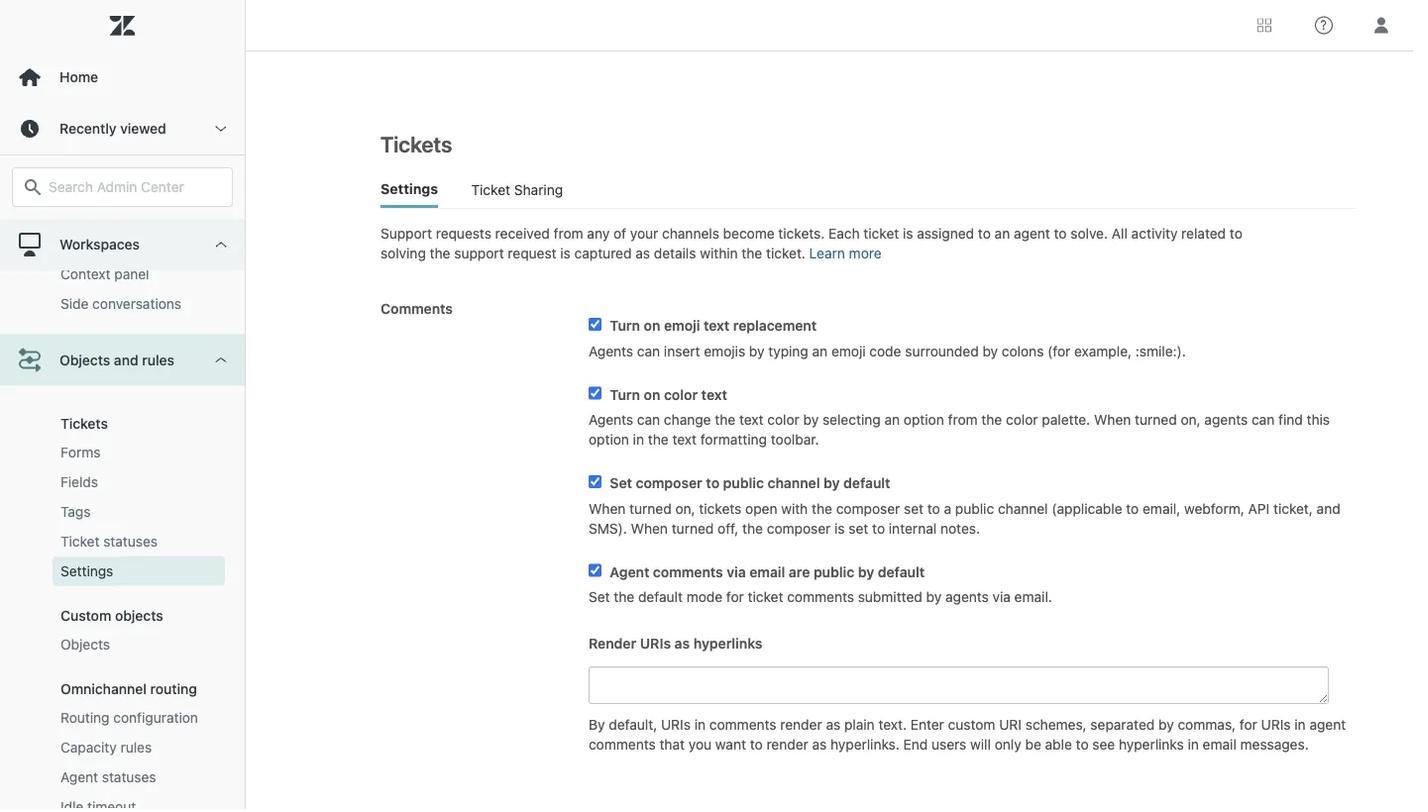 Task type: describe. For each thing, give the bounding box(es) containing it.
none search field inside primary element
[[2, 167, 243, 207]]

agent statuses
[[60, 769, 156, 786]]

side conversations link
[[53, 289, 225, 319]]

primary element
[[0, 0, 246, 810]]

ticket statuses link
[[53, 527, 225, 557]]

agent for agent interface
[[60, 206, 98, 223]]

tickets element
[[60, 416, 108, 432]]

objects for objects
[[60, 637, 110, 653]]

interface
[[102, 206, 159, 223]]

ticket statuses element
[[60, 532, 158, 552]]

user menu image
[[1369, 12, 1394, 38]]

settings link
[[53, 557, 225, 587]]

routing
[[60, 710, 110, 726]]

home button
[[0, 52, 245, 103]]

tags
[[60, 504, 91, 520]]

capacity rules element
[[60, 738, 152, 758]]

objects element
[[60, 635, 110, 655]]

fields link
[[53, 468, 225, 497]]

capacity rules
[[60, 740, 152, 756]]

capacity
[[60, 740, 117, 756]]

custom objects
[[60, 608, 163, 624]]

agent interface link
[[53, 200, 225, 230]]

agent interface
[[60, 206, 159, 223]]

Search Admin Center field
[[49, 178, 220, 196]]

statuses for agent statuses
[[102, 769, 156, 786]]

omnichannel routing element
[[60, 681, 197, 698]]

objects and rules group
[[0, 386, 245, 810]]

recently viewed button
[[0, 103, 245, 155]]

ticket
[[60, 534, 100, 550]]

dynamic content
[[60, 236, 169, 253]]

settings element
[[60, 562, 113, 582]]

omnichannel
[[60, 681, 147, 698]]

routing
[[150, 681, 197, 698]]

conversations
[[92, 296, 181, 312]]

forms link
[[53, 438, 225, 468]]

routing configuration link
[[53, 703, 225, 733]]

tree containing agent interface
[[0, 0, 245, 810]]

and
[[114, 352, 138, 368]]

custom
[[60, 608, 111, 624]]

context panel link
[[53, 259, 225, 289]]



Task type: locate. For each thing, give the bounding box(es) containing it.
1 vertical spatial rules
[[120, 740, 152, 756]]

tree item containing agent interface
[[0, 0, 245, 335]]

1 agent from the top
[[60, 206, 98, 223]]

fields element
[[60, 473, 98, 492]]

tags element
[[60, 502, 91, 522]]

home
[[59, 69, 98, 85]]

agent interface element
[[60, 205, 159, 225]]

objects link
[[53, 630, 225, 660]]

2 agent from the top
[[60, 769, 98, 786]]

1 vertical spatial statuses
[[102, 769, 156, 786]]

ticket statuses
[[60, 534, 158, 550]]

tickets
[[60, 416, 108, 432]]

1 vertical spatial objects
[[60, 637, 110, 653]]

agent statuses link
[[53, 763, 225, 793]]

fields
[[60, 474, 98, 490]]

side
[[60, 296, 89, 312]]

agent inside workspaces group
[[60, 206, 98, 223]]

0 vertical spatial agent
[[60, 206, 98, 223]]

context panel element
[[60, 264, 149, 284]]

panel
[[114, 266, 149, 282]]

forms element
[[60, 443, 101, 463]]

objects for objects and rules
[[59, 352, 110, 368]]

viewed
[[120, 120, 166, 137]]

objects left and
[[59, 352, 110, 368]]

tree item
[[0, 0, 245, 335], [0, 335, 245, 810]]

statuses down the tags "link"
[[103, 534, 158, 550]]

rules inside group
[[120, 740, 152, 756]]

objects
[[115, 608, 163, 624]]

dynamic content link
[[53, 230, 225, 259]]

objects inside group
[[60, 637, 110, 653]]

objects down custom
[[60, 637, 110, 653]]

objects
[[59, 352, 110, 368], [60, 637, 110, 653]]

settings
[[60, 563, 113, 580]]

zendesk products image
[[1258, 18, 1272, 32]]

agent inside objects and rules group
[[60, 769, 98, 786]]

0 vertical spatial rules
[[142, 352, 174, 368]]

statuses
[[103, 534, 158, 550], [102, 769, 156, 786]]

0 vertical spatial statuses
[[103, 534, 158, 550]]

0 vertical spatial objects
[[59, 352, 110, 368]]

workspaces group
[[0, 28, 245, 335]]

side conversations element
[[60, 294, 181, 314]]

dynamic
[[60, 236, 116, 253]]

content
[[120, 236, 169, 253]]

tags link
[[53, 497, 225, 527]]

custom objects element
[[60, 608, 163, 624]]

agent down capacity
[[60, 769, 98, 786]]

recently
[[59, 120, 117, 137]]

1 tree item from the top
[[0, 0, 245, 335]]

1 vertical spatial agent
[[60, 769, 98, 786]]

rules
[[142, 352, 174, 368], [120, 740, 152, 756]]

agent up dynamic at top
[[60, 206, 98, 223]]

objects and rules button
[[0, 335, 245, 386]]

agent statuses element
[[60, 768, 156, 788]]

rules right and
[[142, 352, 174, 368]]

side conversations
[[60, 296, 181, 312]]

dynamic content element
[[60, 235, 169, 255]]

statuses down capacity rules link
[[102, 769, 156, 786]]

rules inside dropdown button
[[142, 352, 174, 368]]

rules down "routing configuration" link
[[120, 740, 152, 756]]

tree
[[0, 0, 245, 810]]

agent
[[60, 206, 98, 223], [60, 769, 98, 786]]

objects inside dropdown button
[[59, 352, 110, 368]]

capacity rules link
[[53, 733, 225, 763]]

statuses for ticket statuses
[[103, 534, 158, 550]]

forms
[[60, 444, 101, 461]]

workspaces button
[[0, 219, 245, 271]]

workspaces
[[59, 236, 140, 253]]

omnichannel routing
[[60, 681, 197, 698]]

agent for agent statuses
[[60, 769, 98, 786]]

help image
[[1315, 16, 1333, 34]]

routing configuration
[[60, 710, 198, 726]]

2 tree item from the top
[[0, 335, 245, 810]]

objects and rules
[[59, 352, 174, 368]]

configuration
[[113, 710, 198, 726]]

recently viewed
[[59, 120, 166, 137]]

None search field
[[2, 167, 243, 207]]

context
[[60, 266, 111, 282]]

idle timeout element
[[60, 798, 136, 810]]

tree item containing objects and rules
[[0, 335, 245, 810]]

context panel
[[60, 266, 149, 282]]

routing configuration element
[[60, 708, 198, 728]]



Task type: vqa. For each thing, say whether or not it's contained in the screenshot.
Dynamic content
yes



